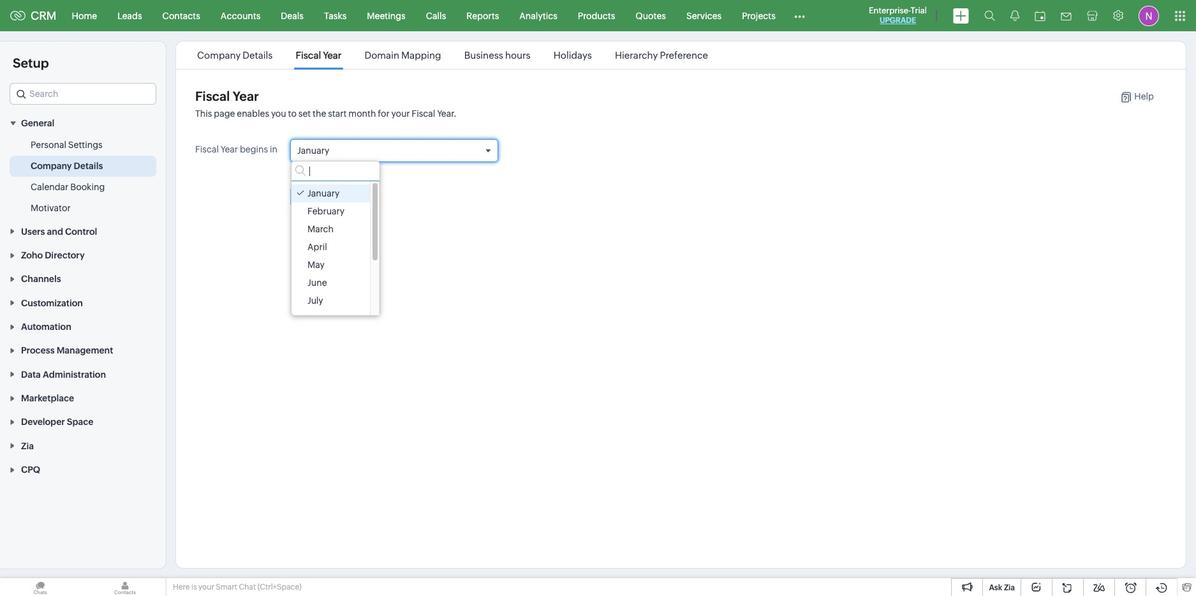 Task type: vqa. For each thing, say whether or not it's contained in the screenshot.
the "Leads" link
yes



Task type: describe. For each thing, give the bounding box(es) containing it.
fiscal left the year. on the left top
[[412, 109, 436, 119]]

automation button
[[0, 314, 166, 338]]

april
[[308, 242, 327, 252]]

holidays
[[554, 50, 592, 61]]

hours
[[505, 50, 531, 61]]

tree containing january
[[292, 181, 380, 328]]

setup
[[13, 56, 49, 70]]

1 vertical spatial company details link
[[31, 160, 103, 173]]

company details inside general region
[[31, 161, 103, 171]]

signals image
[[1011, 10, 1020, 21]]

zoho
[[21, 250, 43, 260]]

this
[[195, 109, 212, 119]]

february
[[308, 206, 345, 216]]

customization button
[[0, 291, 166, 314]]

cpq button
[[0, 457, 166, 481]]

zia inside zia dropdown button
[[21, 441, 34, 451]]

developer space
[[21, 417, 93, 427]]

domain
[[365, 50, 400, 61]]

zia button
[[0, 434, 166, 457]]

domain mapping
[[365, 50, 441, 61]]

upgrade
[[880, 16, 917, 25]]

crm link
[[10, 9, 57, 22]]

june
[[308, 278, 327, 288]]

august
[[308, 313, 337, 324]]

mails image
[[1061, 12, 1072, 20]]

home link
[[62, 0, 107, 31]]

company inside general region
[[31, 161, 72, 171]]

for
[[378, 109, 390, 119]]

(ctrl+space)
[[258, 583, 302, 592]]

meetings
[[367, 11, 406, 21]]

reports link
[[457, 0, 509, 31]]

fiscal year link
[[294, 50, 344, 61]]

calls link
[[416, 0, 457, 31]]

services
[[687, 11, 722, 21]]

help
[[1135, 91, 1155, 101]]

list containing company details
[[186, 41, 720, 69]]

channels
[[21, 274, 61, 284]]

Other Modules field
[[786, 5, 814, 26]]

marketplace button
[[0, 386, 166, 410]]

space
[[67, 417, 93, 427]]

business hours link
[[462, 50, 533, 61]]

begins
[[240, 144, 268, 154]]

zoho directory
[[21, 250, 85, 260]]

meetings link
[[357, 0, 416, 31]]

products link
[[568, 0, 626, 31]]

profile image
[[1139, 5, 1160, 26]]

services link
[[677, 0, 732, 31]]

smart
[[216, 583, 237, 592]]

trial
[[911, 6, 927, 15]]

developer
[[21, 417, 65, 427]]

personal
[[31, 140, 66, 150]]

Search text field
[[10, 84, 156, 104]]

motivator link
[[31, 202, 71, 215]]

to
[[288, 109, 297, 119]]

page
[[214, 109, 235, 119]]

1 horizontal spatial company details
[[197, 50, 273, 61]]

general button
[[0, 111, 166, 135]]

reports
[[467, 11, 499, 21]]

help link
[[1108, 91, 1155, 103]]

fiscal down this
[[195, 144, 219, 154]]

2 vertical spatial year
[[221, 144, 238, 154]]

mails element
[[1054, 1, 1080, 30]]

management
[[57, 346, 113, 356]]

contacts
[[163, 11, 200, 21]]

domain mapping link
[[363, 50, 443, 61]]

here
[[173, 583, 190, 592]]

users and control
[[21, 226, 97, 237]]

1 vertical spatial year
[[233, 89, 259, 103]]

profile element
[[1132, 0, 1167, 31]]

calendar image
[[1035, 11, 1046, 21]]

you
[[271, 109, 286, 119]]

general region
[[0, 135, 166, 219]]

directory
[[45, 250, 85, 260]]

tasks link
[[314, 0, 357, 31]]

accounts
[[221, 11, 261, 21]]

data
[[21, 369, 41, 380]]

cpq
[[21, 465, 40, 475]]

settings
[[68, 140, 103, 150]]

personal settings link
[[31, 139, 103, 151]]

in
[[270, 144, 278, 154]]

deals
[[281, 11, 304, 21]]



Task type: locate. For each thing, give the bounding box(es) containing it.
is
[[191, 583, 197, 592]]

january up february
[[308, 188, 340, 199]]

details down the accounts link
[[243, 50, 273, 61]]

the
[[313, 109, 326, 119]]

january inside field
[[297, 146, 330, 156]]

zia up cpq
[[21, 441, 34, 451]]

fiscal inside list
[[296, 50, 321, 61]]

your right is
[[199, 583, 214, 592]]

company up calendar
[[31, 161, 72, 171]]

company details link down accounts on the left of page
[[195, 50, 275, 61]]

hierarchy
[[615, 50, 658, 61]]

0 vertical spatial your
[[392, 109, 410, 119]]

1 horizontal spatial company
[[197, 50, 241, 61]]

create menu element
[[946, 0, 977, 31]]

tasks
[[324, 11, 347, 21]]

preference
[[660, 50, 708, 61]]

0 horizontal spatial company details
[[31, 161, 103, 171]]

process management button
[[0, 338, 166, 362]]

booking
[[70, 182, 105, 192]]

set
[[299, 109, 311, 119]]

0 horizontal spatial zia
[[21, 441, 34, 451]]

calendar booking
[[31, 182, 105, 192]]

developer space button
[[0, 410, 166, 434]]

personal settings
[[31, 140, 103, 150]]

1 horizontal spatial your
[[392, 109, 410, 119]]

calendar booking link
[[31, 181, 105, 194]]

0 vertical spatial fiscal year
[[296, 50, 342, 61]]

projects
[[742, 11, 776, 21]]

details up booking at left
[[74, 161, 103, 171]]

fiscal year inside list
[[296, 50, 342, 61]]

1 horizontal spatial zia
[[1005, 583, 1015, 592]]

0 vertical spatial details
[[243, 50, 273, 61]]

details inside list
[[243, 50, 273, 61]]

0 vertical spatial zia
[[21, 441, 34, 451]]

0 vertical spatial company details
[[197, 50, 273, 61]]

year
[[323, 50, 342, 61], [233, 89, 259, 103], [221, 144, 238, 154]]

motivator
[[31, 203, 71, 213]]

company details down personal settings
[[31, 161, 103, 171]]

contacts link
[[152, 0, 211, 31]]

quotes
[[636, 11, 666, 21]]

1 vertical spatial fiscal year
[[195, 89, 259, 103]]

deals link
[[271, 0, 314, 31]]

year down tasks
[[323, 50, 342, 61]]

1 vertical spatial company
[[31, 161, 72, 171]]

enterprise-
[[869, 6, 911, 15]]

this page enables you to set the start month for your fiscal year.
[[195, 109, 457, 119]]

0 horizontal spatial details
[[74, 161, 103, 171]]

1 vertical spatial january
[[308, 188, 340, 199]]

control
[[65, 226, 97, 237]]

chats image
[[0, 578, 80, 596]]

calls
[[426, 11, 446, 21]]

0 horizontal spatial fiscal year
[[195, 89, 259, 103]]

accounts link
[[211, 0, 271, 31]]

january down the
[[297, 146, 330, 156]]

business hours
[[464, 50, 531, 61]]

quotes link
[[626, 0, 677, 31]]

0 horizontal spatial company details link
[[31, 160, 103, 173]]

leads link
[[107, 0, 152, 31]]

march
[[308, 224, 334, 234]]

company down the accounts link
[[197, 50, 241, 61]]

analytics link
[[509, 0, 568, 31]]

enterprise-trial upgrade
[[869, 6, 927, 25]]

ask zia
[[990, 583, 1015, 592]]

details inside general region
[[74, 161, 103, 171]]

company details
[[197, 50, 273, 61], [31, 161, 103, 171]]

fiscal year begins in
[[195, 144, 278, 154]]

year left "begins"
[[221, 144, 238, 154]]

search element
[[977, 0, 1003, 31]]

fiscal year down tasks
[[296, 50, 342, 61]]

administration
[[43, 369, 106, 380]]

holidays link
[[552, 50, 594, 61]]

1 horizontal spatial fiscal year
[[296, 50, 342, 61]]

analytics
[[520, 11, 558, 21]]

users and control button
[[0, 219, 166, 243]]

company details link down personal settings
[[31, 160, 103, 173]]

calendar
[[31, 182, 69, 192]]

may
[[308, 260, 325, 270]]

company details down accounts on the left of page
[[197, 50, 273, 61]]

0 vertical spatial year
[[323, 50, 342, 61]]

users
[[21, 226, 45, 237]]

None field
[[10, 83, 156, 105]]

customization
[[21, 298, 83, 308]]

contacts image
[[85, 578, 165, 596]]

create menu image
[[954, 8, 969, 23]]

year inside list
[[323, 50, 342, 61]]

0 horizontal spatial company
[[31, 161, 72, 171]]

0 vertical spatial company
[[197, 50, 241, 61]]

0 vertical spatial company details link
[[195, 50, 275, 61]]

january for tree containing january
[[308, 188, 340, 199]]

None search field
[[292, 162, 380, 181]]

leads
[[118, 11, 142, 21]]

hierarchy preference
[[615, 50, 708, 61]]

1 vertical spatial details
[[74, 161, 103, 171]]

month
[[349, 109, 376, 119]]

general
[[21, 118, 54, 129]]

January field
[[291, 140, 498, 162]]

january inside tree
[[308, 188, 340, 199]]

your right for
[[392, 109, 410, 119]]

year.
[[437, 109, 457, 119]]

zia right ask
[[1005, 583, 1015, 592]]

1 horizontal spatial details
[[243, 50, 273, 61]]

hierarchy preference link
[[613, 50, 710, 61]]

projects link
[[732, 0, 786, 31]]

1 vertical spatial zia
[[1005, 583, 1015, 592]]

ask
[[990, 583, 1003, 592]]

fiscal year up page
[[195, 89, 259, 103]]

signals element
[[1003, 0, 1028, 31]]

start
[[328, 109, 347, 119]]

zoho directory button
[[0, 243, 166, 267]]

0 vertical spatial january
[[297, 146, 330, 156]]

0 horizontal spatial your
[[199, 583, 214, 592]]

year up enables
[[233, 89, 259, 103]]

enables
[[237, 109, 269, 119]]

july
[[308, 296, 323, 306]]

zia
[[21, 441, 34, 451], [1005, 583, 1015, 592]]

channels button
[[0, 267, 166, 291]]

tree
[[292, 181, 380, 328]]

1 horizontal spatial company details link
[[195, 50, 275, 61]]

business
[[464, 50, 503, 61]]

data administration
[[21, 369, 106, 380]]

home
[[72, 11, 97, 21]]

fiscal
[[296, 50, 321, 61], [195, 89, 230, 103], [412, 109, 436, 119], [195, 144, 219, 154]]

automation
[[21, 322, 71, 332]]

products
[[578, 11, 615, 21]]

process
[[21, 346, 55, 356]]

1 vertical spatial your
[[199, 583, 214, 592]]

fiscal up this
[[195, 89, 230, 103]]

process management
[[21, 346, 113, 356]]

1 vertical spatial company details
[[31, 161, 103, 171]]

company
[[197, 50, 241, 61], [31, 161, 72, 171]]

fiscal down deals link at the left top of page
[[296, 50, 321, 61]]

list
[[186, 41, 720, 69]]

mapping
[[401, 50, 441, 61]]

search image
[[985, 10, 996, 21]]

january for january field
[[297, 146, 330, 156]]

company details link
[[195, 50, 275, 61], [31, 160, 103, 173]]

marketplace
[[21, 393, 74, 403]]



